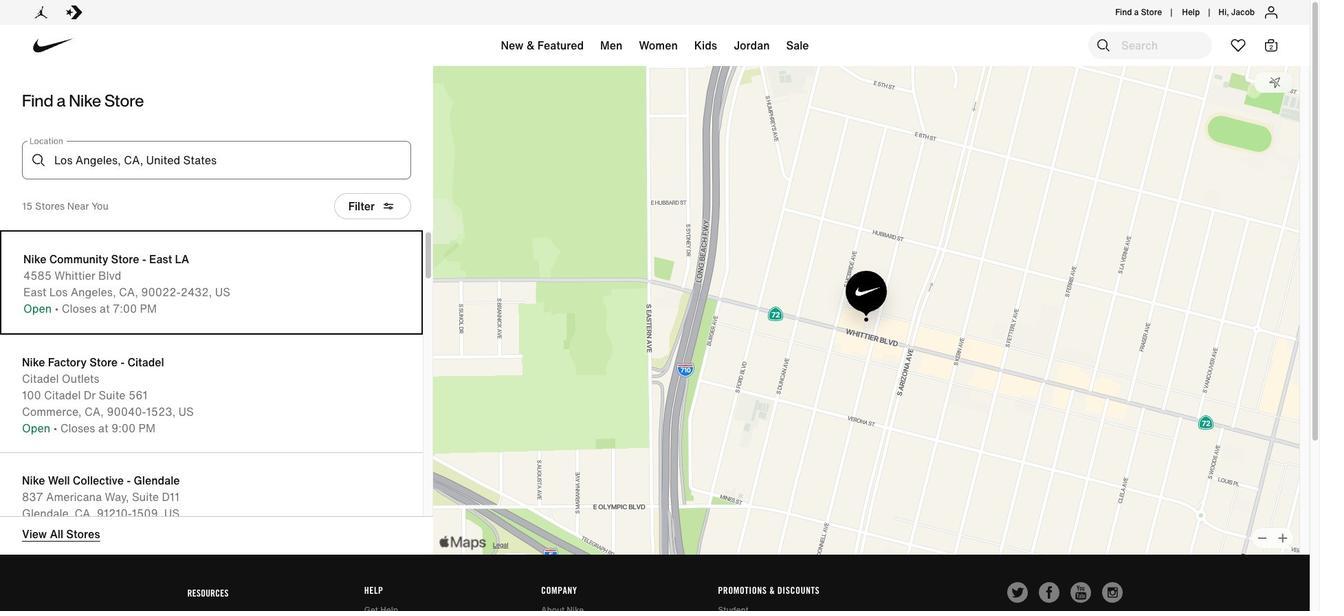 Task type: locate. For each thing, give the bounding box(es) containing it.
Search Products text field
[[1089, 32, 1213, 59]]

converse image
[[66, 4, 83, 21]]

youtube image
[[1071, 583, 1091, 603]]

favorites image
[[1231, 37, 1247, 54]]

open search modal image
[[1096, 37, 1112, 54]]

menu bar
[[234, 28, 1076, 69]]

None search field
[[47, 141, 411, 179]]

facebook image
[[1039, 583, 1060, 603]]

hi, jacob. account & favorites element
[[1219, 6, 1255, 19]]



Task type: vqa. For each thing, say whether or not it's contained in the screenshot.
THE SEARCH PRODUCTS Text Field
yes



Task type: describe. For each thing, give the bounding box(es) containing it.
nike home page image
[[26, 19, 80, 73]]

jordan image
[[33, 4, 50, 21]]

instagram image
[[1102, 583, 1123, 603]]

twitter image
[[1007, 583, 1028, 603]]



